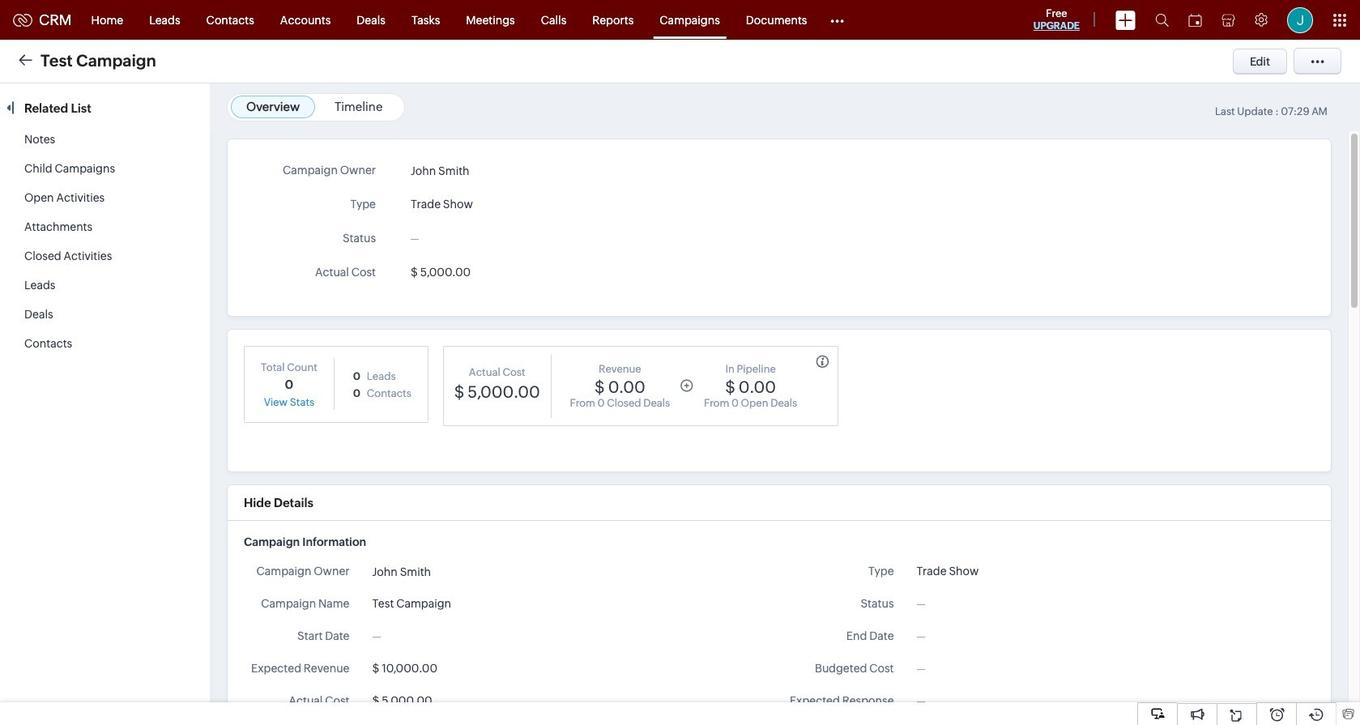 Task type: locate. For each thing, give the bounding box(es) containing it.
search element
[[1146, 0, 1179, 40]]

create menu element
[[1106, 0, 1146, 39]]



Task type: describe. For each thing, give the bounding box(es) containing it.
profile element
[[1278, 0, 1324, 39]]

profile image
[[1288, 7, 1314, 33]]

calendar image
[[1189, 13, 1203, 26]]

Other Modules field
[[821, 7, 856, 33]]

create menu image
[[1116, 10, 1136, 30]]

logo image
[[13, 13, 32, 26]]

search image
[[1156, 13, 1170, 27]]



Task type: vqa. For each thing, say whether or not it's contained in the screenshot.
the 'size' Icon
no



